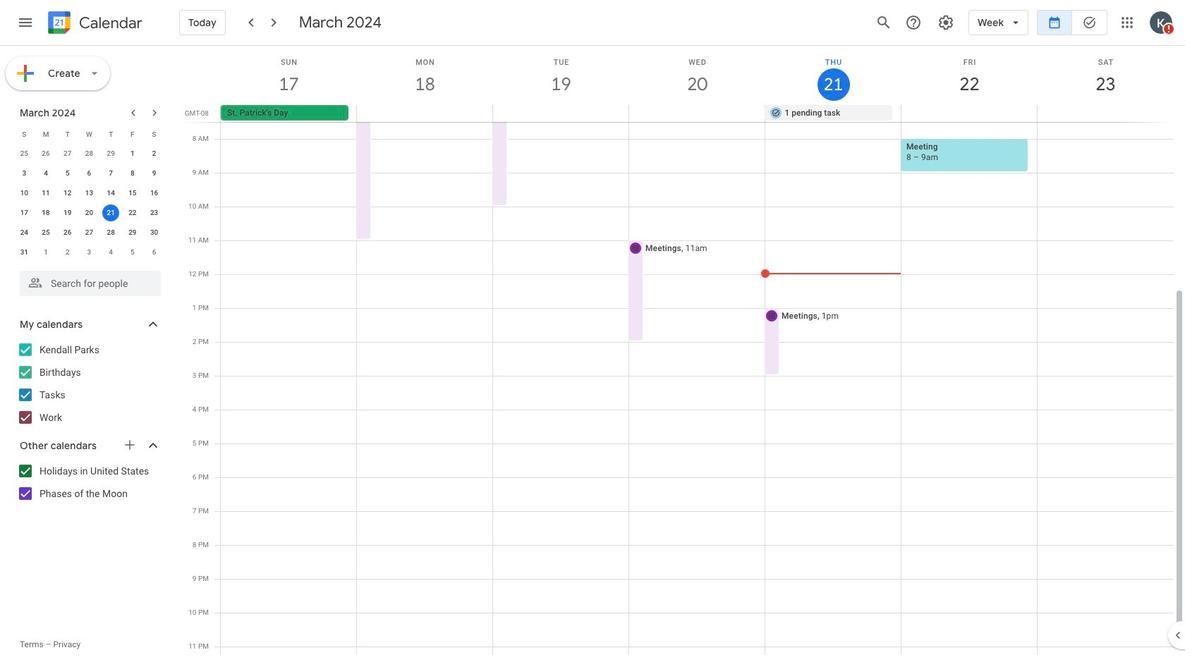 Task type: describe. For each thing, give the bounding box(es) containing it.
25 element
[[37, 224, 54, 241]]

18 element
[[37, 205, 54, 222]]

april 4 element
[[102, 244, 119, 261]]

28 element
[[102, 224, 119, 241]]

8 element
[[124, 165, 141, 182]]

21, today element
[[102, 205, 119, 222]]

april 5 element
[[124, 244, 141, 261]]

calendar element
[[45, 8, 142, 40]]

31 element
[[16, 244, 33, 261]]

24 element
[[16, 224, 33, 241]]

5 element
[[59, 165, 76, 182]]

20 element
[[81, 205, 98, 222]]

february 25 element
[[16, 145, 33, 162]]

11 element
[[37, 185, 54, 202]]

17 element
[[16, 205, 33, 222]]

april 2 element
[[59, 244, 76, 261]]

22 element
[[124, 205, 141, 222]]

6 element
[[81, 165, 98, 182]]

april 6 element
[[146, 244, 163, 261]]

april 3 element
[[81, 244, 98, 261]]

my calendars list
[[3, 339, 175, 429]]

february 28 element
[[81, 145, 98, 162]]

12 element
[[59, 185, 76, 202]]

4 element
[[37, 165, 54, 182]]

7 element
[[102, 165, 119, 182]]



Task type: locate. For each thing, give the bounding box(es) containing it.
29 element
[[124, 224, 141, 241]]

february 26 element
[[37, 145, 54, 162]]

19 element
[[59, 205, 76, 222]]

10 element
[[16, 185, 33, 202]]

february 29 element
[[102, 145, 119, 162]]

26 element
[[59, 224, 76, 241]]

9 element
[[146, 165, 163, 182]]

march 2024 grid
[[13, 124, 165, 262]]

row group
[[13, 144, 165, 262]]

27 element
[[81, 224, 98, 241]]

14 element
[[102, 185, 119, 202]]

other calendars list
[[3, 460, 175, 505]]

3 element
[[16, 165, 33, 182]]

heading inside 'calendar' 'element'
[[76, 14, 142, 31]]

2 element
[[146, 145, 163, 162]]

Search for people text field
[[28, 271, 152, 296]]

february 27 element
[[59, 145, 76, 162]]

cell
[[357, 105, 493, 122], [493, 105, 629, 122], [629, 105, 765, 122], [901, 105, 1037, 122], [1037, 105, 1173, 122], [100, 203, 122, 223]]

13 element
[[81, 185, 98, 202]]

1 element
[[124, 145, 141, 162]]

16 element
[[146, 185, 163, 202]]

grid
[[181, 46, 1185, 655]]

None search field
[[0, 265, 175, 296]]

add other calendars image
[[123, 438, 137, 452]]

settings menu image
[[938, 14, 955, 31]]

row
[[214, 105, 1185, 122], [13, 124, 165, 144], [13, 144, 165, 164], [13, 164, 165, 183], [13, 183, 165, 203], [13, 203, 165, 223], [13, 223, 165, 243], [13, 243, 165, 262]]

23 element
[[146, 205, 163, 222]]

april 1 element
[[37, 244, 54, 261]]

main drawer image
[[17, 14, 34, 31]]

cell inside march 2024 grid
[[100, 203, 122, 223]]

15 element
[[124, 185, 141, 202]]

heading
[[76, 14, 142, 31]]

30 element
[[146, 224, 163, 241]]



Task type: vqa. For each thing, say whether or not it's contained in the screenshot.
the 28 element
yes



